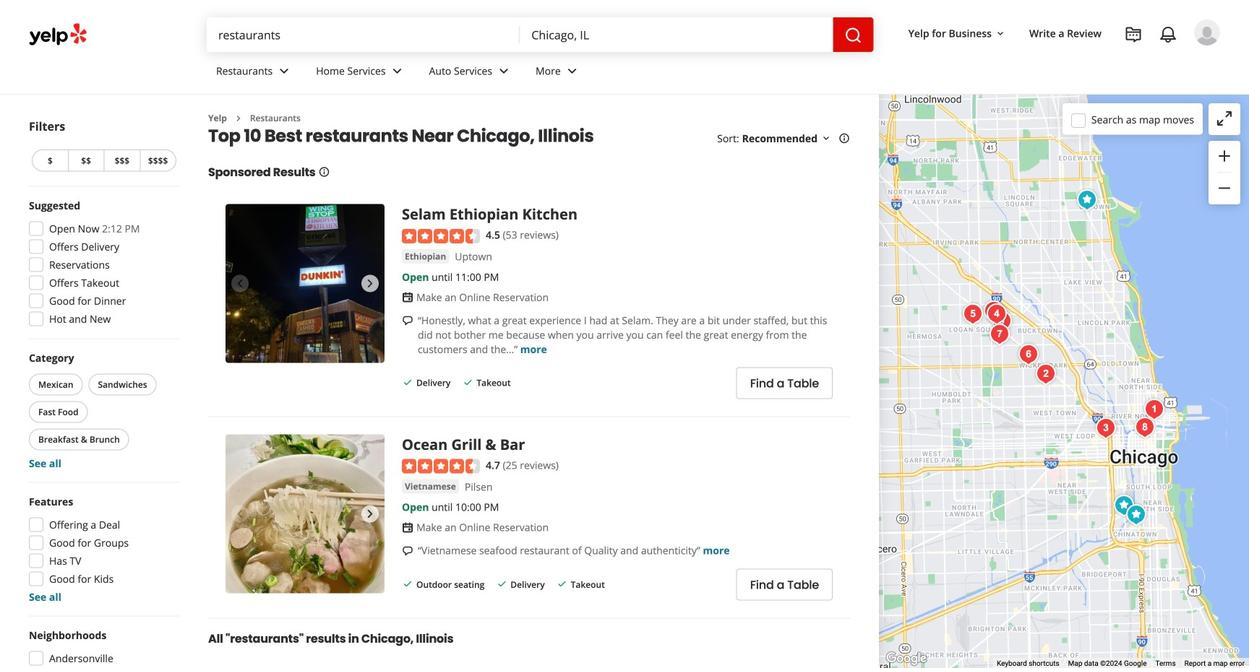 Task type: describe. For each thing, give the bounding box(es) containing it.
the whale chicago image
[[980, 297, 1009, 326]]

previous image for the "slideshow" "element" corresponding to 16 speech v2 image
[[231, 275, 249, 292]]

zoom in image
[[1216, 147, 1234, 165]]

16 chevron down v2 image
[[821, 133, 832, 144]]

teddy r. image
[[1195, 20, 1221, 46]]

selam ethiopian kitchen image
[[1073, 186, 1102, 215]]

16 speech v2 image
[[402, 315, 414, 327]]

4.5 star rating image
[[402, 229, 480, 244]]

next image
[[362, 275, 379, 292]]

daisies image
[[983, 300, 1012, 329]]

slideshow element for 16 speech v2 image
[[226, 204, 385, 363]]

business categories element
[[205, 52, 1221, 94]]

the dearborn image
[[1131, 414, 1160, 443]]

24 chevron down v2 image
[[276, 62, 293, 80]]

penumbra image
[[959, 300, 988, 329]]

union image
[[988, 307, 1017, 336]]

2 24 chevron down v2 image from the left
[[495, 62, 513, 80]]

notifications image
[[1160, 26, 1177, 43]]

16 reservation v2 image for 16 speech v2 icon
[[402, 523, 414, 534]]

google image
[[883, 650, 931, 669]]

user actions element
[[897, 18, 1241, 107]]

3 24 chevron down v2 image from the left
[[564, 62, 581, 80]]

atta girl image
[[986, 320, 1015, 349]]

zoom out image
[[1216, 180, 1234, 197]]

map region
[[780, 19, 1250, 669]]

0 horizontal spatial 16 checkmark v2 image
[[402, 579, 414, 591]]



Task type: locate. For each thing, give the bounding box(es) containing it.
0 horizontal spatial 16 info v2 image
[[319, 166, 330, 178]]

things to do, nail salons, plumbers text field
[[207, 17, 520, 52]]

16 checkmark v2 image
[[402, 377, 414, 389], [496, 579, 508, 591]]

slideshow element
[[226, 204, 385, 363], [226, 435, 385, 594]]

previous image for the "slideshow" "element" related to 16 speech v2 icon
[[231, 506, 249, 523]]

0 horizontal spatial 24 chevron down v2 image
[[389, 62, 406, 80]]

16 reservation v2 image up 16 speech v2 image
[[402, 292, 414, 303]]

2 16 reservation v2 image from the top
[[402, 523, 414, 534]]

16 speech v2 image
[[402, 546, 414, 558]]

2 previous image from the top
[[231, 506, 249, 523]]

1 none field from the left
[[207, 17, 520, 52]]

previous image
[[231, 275, 249, 292], [231, 506, 249, 523]]

projects image
[[1125, 26, 1143, 43]]

16 chevron right v2 image
[[233, 113, 244, 124]]

search image
[[845, 27, 862, 44]]

1 horizontal spatial 16 checkmark v2 image
[[462, 377, 474, 389]]

1 vertical spatial 16 reservation v2 image
[[402, 523, 414, 534]]

izakaya shinya image
[[1015, 341, 1044, 370]]

1 24 chevron down v2 image from the left
[[389, 62, 406, 80]]

2 horizontal spatial 16 checkmark v2 image
[[557, 579, 568, 591]]

16 chevron down v2 image
[[995, 28, 1007, 40]]

16 reservation v2 image up 16 speech v2 icon
[[402, 523, 414, 534]]

1 horizontal spatial 16 info v2 image
[[839, 133, 850, 144]]

16 reservation v2 image for 16 speech v2 image
[[402, 292, 414, 303]]

next image
[[362, 506, 379, 523]]

2 none field from the left
[[520, 17, 834, 52]]

ocean grill & bar image
[[1110, 492, 1139, 521]]

0 vertical spatial 16 reservation v2 image
[[402, 292, 414, 303]]

0 horizontal spatial 16 checkmark v2 image
[[402, 377, 414, 389]]

none field things to do, nail salons, plumbers
[[207, 17, 520, 52]]

address, neighborhood, city, state or zip text field
[[520, 17, 834, 52]]

expand map image
[[1216, 110, 1234, 127]]

2 slideshow element from the top
[[226, 435, 385, 594]]

the perch image
[[1032, 360, 1061, 389]]

4.7 star rating image
[[402, 460, 480, 474]]

the purple pig image
[[1140, 396, 1169, 425]]

None search field
[[207, 17, 874, 52]]

slideshow element for 16 speech v2 icon
[[226, 435, 385, 594]]

1 previous image from the top
[[231, 275, 249, 292]]

none field address, neighborhood, city, state or zip
[[520, 17, 834, 52]]

1 vertical spatial 16 info v2 image
[[319, 166, 330, 178]]

1 16 reservation v2 image from the top
[[402, 292, 414, 303]]

1 vertical spatial 16 checkmark v2 image
[[496, 579, 508, 591]]

16 checkmark v2 image
[[462, 377, 474, 389], [402, 579, 414, 591], [557, 579, 568, 591]]

1 vertical spatial previous image
[[231, 506, 249, 523]]

group
[[1209, 141, 1241, 205], [25, 199, 179, 331], [26, 351, 179, 471], [25, 495, 179, 605], [25, 629, 179, 669]]

chef xiong - taste of szechuan image
[[1122, 501, 1151, 530]]

0 vertical spatial 16 checkmark v2 image
[[402, 377, 414, 389]]

1 vertical spatial slideshow element
[[226, 435, 385, 594]]

0 vertical spatial previous image
[[231, 275, 249, 292]]

24 chevron down v2 image
[[389, 62, 406, 80], [495, 62, 513, 80], [564, 62, 581, 80]]

girl & the goat image
[[1092, 414, 1121, 443]]

None field
[[207, 17, 520, 52], [520, 17, 834, 52]]

1 horizontal spatial 16 checkmark v2 image
[[496, 579, 508, 591]]

0 vertical spatial slideshow element
[[226, 204, 385, 363]]

2 horizontal spatial 24 chevron down v2 image
[[564, 62, 581, 80]]

1 horizontal spatial 24 chevron down v2 image
[[495, 62, 513, 80]]

16 reservation v2 image
[[402, 292, 414, 303], [402, 523, 414, 534]]

16 info v2 image
[[839, 133, 850, 144], [319, 166, 330, 178]]

1 slideshow element from the top
[[226, 204, 385, 363]]

0 vertical spatial 16 info v2 image
[[839, 133, 850, 144]]



Task type: vqa. For each thing, say whether or not it's contained in the screenshot.
the Slideshow element
yes



